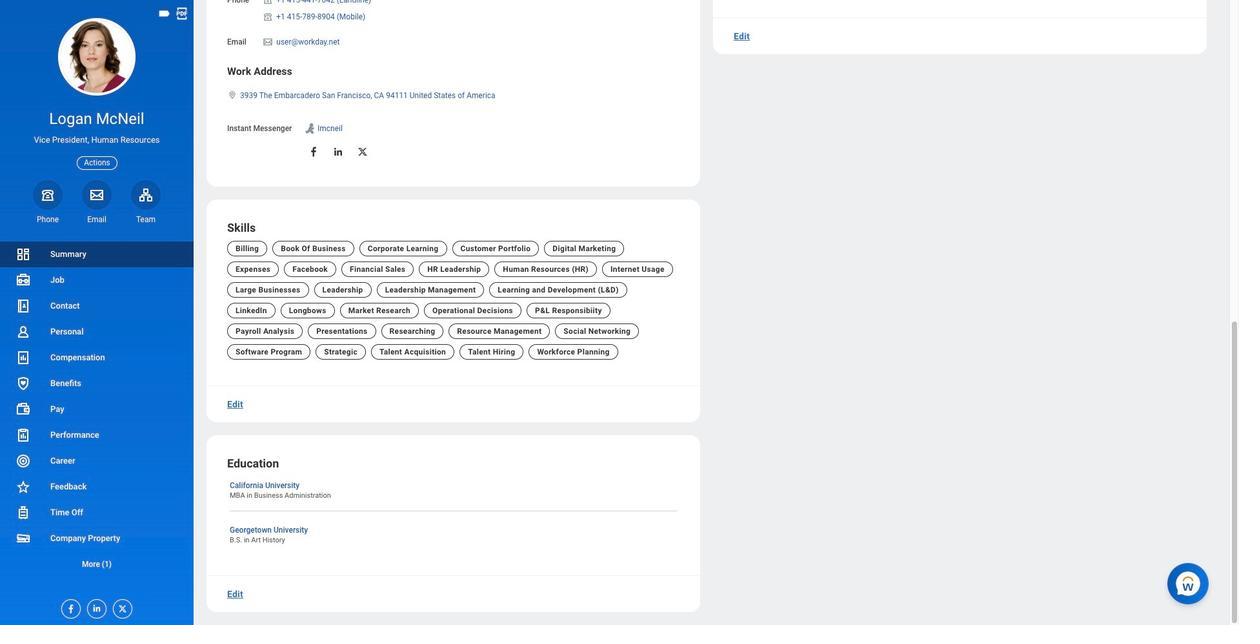 Task type: locate. For each thing, give the bounding box(es) containing it.
personal image
[[15, 324, 31, 340]]

view printable version (pdf) image
[[175, 6, 189, 21]]

team logan mcneil element
[[131, 214, 161, 225]]

1 horizontal spatial phone image
[[262, 12, 274, 22]]

phone image
[[262, 12, 274, 22], [39, 187, 57, 203]]

time off image
[[15, 505, 31, 520]]

1 horizontal spatial linkedin image
[[333, 146, 344, 158]]

1 vertical spatial facebook image
[[62, 600, 76, 614]]

contact image
[[15, 298, 31, 314]]

phone image down phone image
[[262, 12, 274, 22]]

1 horizontal spatial facebook image
[[308, 146, 320, 158]]

aim image
[[304, 122, 317, 135]]

mail image
[[262, 37, 274, 47]]

0 vertical spatial linkedin image
[[333, 146, 344, 158]]

linkedin image
[[333, 146, 344, 158], [88, 600, 102, 613]]

0 vertical spatial phone image
[[262, 12, 274, 22]]

facebook image
[[308, 146, 320, 158], [62, 600, 76, 614]]

linkedin image left x image
[[88, 600, 102, 613]]

0 horizontal spatial phone image
[[39, 187, 57, 203]]

email logan mcneil element
[[82, 214, 112, 225]]

facebook image left x image
[[62, 600, 76, 614]]

linkedin image left social media x image
[[333, 146, 344, 158]]

facebook image down aim icon
[[308, 146, 320, 158]]

pay image
[[15, 402, 31, 417]]

0 vertical spatial facebook image
[[308, 146, 320, 158]]

social media x image
[[357, 146, 369, 158]]

tag image
[[158, 6, 172, 21]]

benefits image
[[15, 376, 31, 391]]

phone image up phone logan mcneil element
[[39, 187, 57, 203]]

1 vertical spatial linkedin image
[[88, 600, 102, 613]]

summary image
[[15, 247, 31, 262]]

list
[[0, 241, 194, 577]]

phone image inside items selected 'list'
[[262, 12, 274, 22]]



Task type: vqa. For each thing, say whether or not it's contained in the screenshot.
the My Tasks element to the left
no



Task type: describe. For each thing, give the bounding box(es) containing it.
navigation pane region
[[0, 0, 194, 625]]

view team image
[[138, 187, 154, 203]]

phone logan mcneil element
[[33, 214, 63, 225]]

0 horizontal spatial linkedin image
[[88, 600, 102, 613]]

career image
[[15, 453, 31, 469]]

mail image
[[89, 187, 105, 203]]

phone image
[[262, 0, 274, 5]]

0 horizontal spatial facebook image
[[62, 600, 76, 614]]

x image
[[114, 600, 128, 614]]

job image
[[15, 272, 31, 288]]

location image
[[227, 90, 238, 100]]

company property image
[[15, 531, 31, 546]]

items selected list
[[262, 0, 392, 25]]

feedback image
[[15, 479, 31, 495]]

1 vertical spatial phone image
[[39, 187, 57, 203]]

performance image
[[15, 427, 31, 443]]

compensation image
[[15, 350, 31, 365]]



